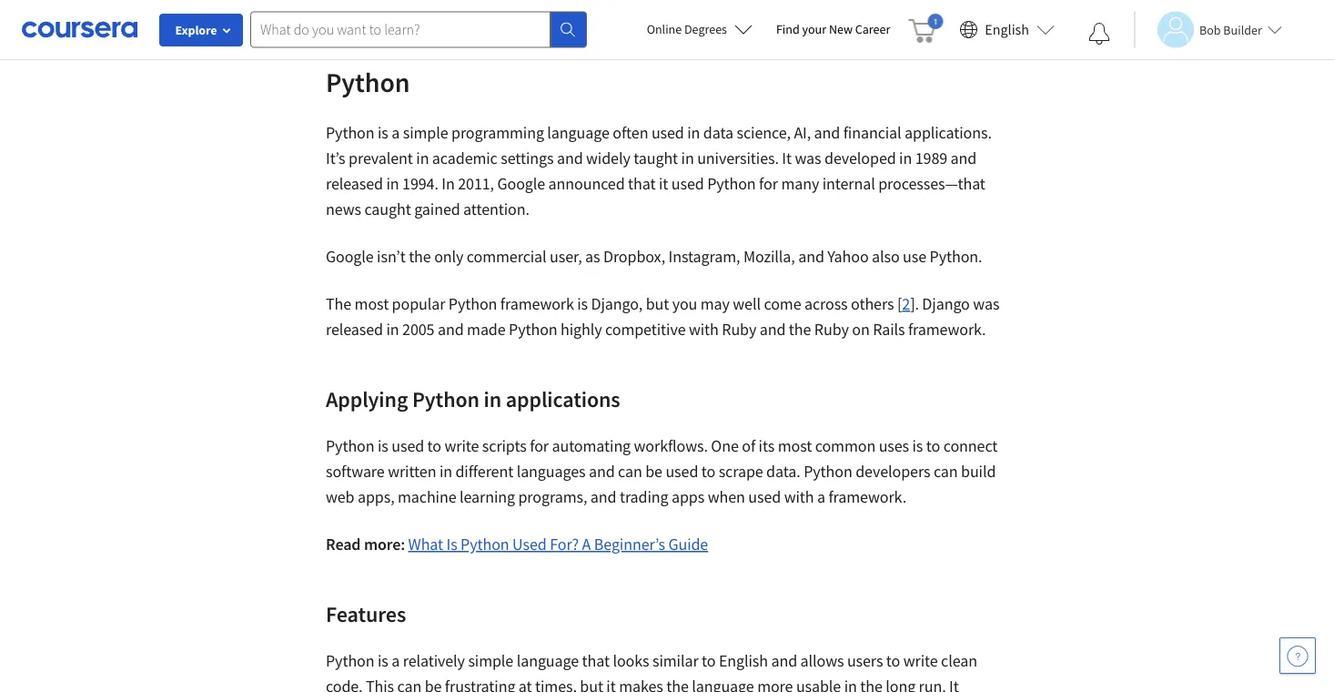 Task type: describe. For each thing, give the bounding box(es) containing it.
it inside "python is a simple programming language often used in data science, ai, and financial applications. it's prevalent in academic settings and widely taught in universities. it was developed in 1989 and released in 1994. in 2011, google announced that it used python for many internal processes—that news caught gained attention."
[[659, 173, 669, 194]]

and right the 2005
[[438, 319, 464, 340]]

online degrees
[[647, 21, 728, 37]]

python is a relatively simple language that looks similar to english and allows users to write clean code. this can be frustrating at times, but it makes the language more usable in the long run. i
[[326, 651, 987, 692]]

bob builder
[[1200, 21, 1263, 38]]

in right taught
[[682, 148, 694, 168]]

instagram,
[[669, 246, 741, 267]]

new
[[829, 21, 853, 37]]

build
[[962, 461, 996, 482]]

2 ruby from the left
[[815, 319, 849, 340]]

and inside the python is a relatively simple language that looks similar to english and allows users to write clean code. this can be frustrating at times, but it makes the language more usable in the long run. i
[[772, 651, 798, 671]]

a
[[582, 534, 591, 555]]

times,
[[535, 676, 577, 692]]

as
[[586, 246, 600, 267]]

and left trading
[[591, 487, 617, 507]]

commercial
[[467, 246, 547, 267]]

0 horizontal spatial most
[[355, 294, 389, 314]]

that inside "python is a simple programming language often used in data science, ai, and financial applications. it's prevalent in academic settings and widely taught in universities. it was developed in 1989 and released in 1994. in 2011, google announced that it used python for many internal processes—that news caught gained attention."
[[628, 173, 656, 194]]

a for it's
[[392, 122, 400, 143]]

in inside the python is a relatively simple language that looks similar to english and allows users to write clean code. this can be frustrating at times, but it makes the language more usable in the long run. i
[[845, 676, 858, 692]]

python.
[[930, 246, 983, 267]]

in inside the python is used to write scripts for automating workflows. one of its most common uses is to connect software written in different languages and can be used to scrape data. python developers can build web apps, machine learning programs, and trading apps when used with a framework.
[[440, 461, 453, 482]]

show notifications image
[[1089, 23, 1111, 45]]

].
[[911, 294, 920, 314]]

the down "similar"
[[667, 676, 689, 692]]

1 horizontal spatial but
[[646, 294, 669, 314]]

1989
[[916, 148, 948, 168]]

apps,
[[358, 487, 395, 507]]

what
[[408, 534, 443, 555]]

in inside ]. django was released in 2005 and made python highly competitive with ruby and the ruby on rails framework.
[[387, 319, 399, 340]]

frustrating
[[445, 676, 516, 692]]

isn't
[[377, 246, 406, 267]]

rails
[[873, 319, 906, 340]]

more:
[[364, 534, 405, 555]]

shopping cart: 1 item image
[[909, 14, 944, 43]]

the most popular python framework is django, but you may well come across others [ 2
[[326, 294, 911, 314]]

2 link
[[903, 294, 911, 314]]

users
[[848, 651, 884, 671]]

a inside the python is used to write scripts for automating workflows. one of its most common uses is to connect software written in different languages and can be used to scrape data. python developers can build web apps, machine learning programs, and trading apps when used with a framework.
[[818, 487, 826, 507]]

when
[[708, 487, 746, 507]]

is
[[447, 534, 458, 555]]

gained
[[414, 199, 460, 219]]

you
[[673, 294, 698, 314]]

others
[[851, 294, 895, 314]]

and right the ai,
[[815, 122, 841, 143]]

news
[[326, 199, 361, 219]]

more
[[758, 676, 793, 692]]

the right isn't
[[409, 246, 431, 267]]

use
[[903, 246, 927, 267]]

python down the 2005
[[412, 385, 480, 412]]

1 horizontal spatial can
[[618, 461, 643, 482]]

framework
[[501, 294, 574, 314]]

find your new career link
[[768, 18, 900, 41]]

competitive
[[606, 319, 686, 340]]

applying
[[326, 385, 408, 412]]

relatively
[[403, 651, 465, 671]]

it
[[782, 148, 792, 168]]

often
[[613, 122, 649, 143]]

bob builder button
[[1135, 11, 1283, 48]]

be inside the python is used to write scripts for automating workflows. one of its most common uses is to connect software written in different languages and can be used to scrape data. python developers can build web apps, machine learning programs, and trading apps when used with a framework.
[[646, 461, 663, 482]]

your
[[803, 21, 827, 37]]

career
[[856, 21, 891, 37]]

2 horizontal spatial can
[[934, 461, 958, 482]]

science,
[[737, 122, 791, 143]]

makes
[[619, 676, 664, 692]]

languages
[[517, 461, 586, 482]]

1 ruby from the left
[[722, 319, 757, 340]]

is right uses
[[913, 436, 924, 456]]

and up announced
[[557, 148, 583, 168]]

language for frustrating
[[517, 651, 579, 671]]

but inside the python is a relatively simple language that looks similar to english and allows users to write clean code. this can be frustrating at times, but it makes the language more usable in the long run. i
[[580, 676, 604, 692]]

common
[[816, 436, 876, 456]]

in left 1989
[[900, 148, 913, 168]]

python inside ]. django was released in 2005 and made python highly competitive with ruby and the ruby on rails framework.
[[509, 319, 558, 340]]

google inside "python is a simple programming language often used in data science, ai, and financial applications. it's prevalent in academic settings and widely taught in universities. it was developed in 1989 and released in 1994. in 2011, google announced that it used python for many internal processes—that news caught gained attention."
[[498, 173, 546, 194]]

widely
[[586, 148, 631, 168]]

python is a simple programming language often used in data science, ai, and financial applications. it's prevalent in academic settings and widely taught in universities. it was developed in 1989 and released in 1994. in 2011, google announced that it used python for many internal processes—that news caught gained attention.
[[326, 122, 992, 219]]

help center image
[[1288, 645, 1309, 667]]

python down what do you want to learn? text box
[[326, 65, 410, 99]]

universities.
[[698, 148, 779, 168]]

it inside the python is a relatively simple language that looks similar to english and allows users to write clean code. this can be frustrating at times, but it makes the language more usable in the long run. i
[[607, 676, 616, 692]]

explore
[[175, 22, 217, 38]]

]. django was released in 2005 and made python highly competitive with ruby and the ruby on rails framework.
[[326, 294, 1000, 340]]

internal
[[823, 173, 876, 194]]

online
[[647, 21, 682, 37]]

framework. inside the python is used to write scripts for automating workflows. one of its most common uses is to connect software written in different languages and can be used to scrape data. python developers can build web apps, machine learning programs, and trading apps when used with a framework.
[[829, 487, 907, 507]]

looks
[[613, 651, 650, 671]]

code.
[[326, 676, 363, 692]]

was inside "python is a simple programming language often used in data science, ai, and financial applications. it's prevalent in academic settings and widely taught in universities. it was developed in 1989 and released in 1994. in 2011, google announced that it used python for many internal processes—that news caught gained attention."
[[795, 148, 822, 168]]

with inside ]. django was released in 2005 and made python highly competitive with ruby and the ruby on rails framework.
[[689, 319, 719, 340]]

and down applications.
[[951, 148, 977, 168]]

at
[[519, 676, 532, 692]]

announced
[[549, 173, 625, 194]]

used down taught
[[672, 173, 704, 194]]

find
[[777, 21, 800, 37]]

scripts
[[482, 436, 527, 456]]

run.
[[919, 676, 947, 692]]

python inside the python is a relatively simple language that looks similar to english and allows users to write clean code. this can be frustrating at times, but it makes the language more usable in the long run. i
[[326, 651, 375, 671]]

What do you want to learn? text field
[[250, 11, 551, 48]]

[
[[898, 294, 903, 314]]

read more: what is python used for? a beginner's guide
[[326, 534, 709, 555]]

and left "yahoo"
[[799, 246, 825, 267]]

only
[[434, 246, 464, 267]]

is up highly in the left top of the page
[[578, 294, 588, 314]]

attention.
[[464, 199, 530, 219]]

programming
[[452, 122, 544, 143]]

written
[[388, 461, 437, 482]]

to right "similar"
[[702, 651, 716, 671]]

long
[[886, 676, 916, 692]]

python down universities.
[[708, 173, 756, 194]]

applying python in applications
[[326, 385, 621, 412]]

popular
[[392, 294, 446, 314]]

ai,
[[794, 122, 811, 143]]

write inside the python is a relatively simple language that looks similar to english and allows users to write clean code. this can be frustrating at times, but it makes the language more usable in the long run. i
[[904, 651, 938, 671]]

software
[[326, 461, 385, 482]]

python right is
[[461, 534, 510, 555]]

in up scripts
[[484, 385, 502, 412]]



Task type: vqa. For each thing, say whether or not it's contained in the screenshot.
for
yes



Task type: locate. For each thing, give the bounding box(es) containing it.
degrees
[[685, 21, 728, 37]]

that left looks
[[582, 651, 610, 671]]

for inside "python is a simple programming language often used in data science, ai, and financial applications. it's prevalent in academic settings and widely taught in universities. it was developed in 1989 and released in 1994. in 2011, google announced that it used python for many internal processes—that news caught gained attention."
[[760, 173, 778, 194]]

similar
[[653, 651, 699, 671]]

ruby down across
[[815, 319, 849, 340]]

google isn't the only commercial user, as dropbox, instagram, mozilla, and yahoo also use python.
[[326, 246, 983, 267]]

to
[[428, 436, 442, 456], [927, 436, 941, 456], [702, 461, 716, 482], [702, 651, 716, 671], [887, 651, 901, 671]]

is up this
[[378, 651, 389, 671]]

1 vertical spatial it
[[607, 676, 616, 692]]

bob
[[1200, 21, 1222, 38]]

but left you
[[646, 294, 669, 314]]

connect
[[944, 436, 998, 456]]

0 vertical spatial language
[[548, 122, 610, 143]]

2005
[[403, 319, 435, 340]]

0 horizontal spatial it
[[607, 676, 616, 692]]

developers
[[856, 461, 931, 482]]

and up more at the right of page
[[772, 651, 798, 671]]

is up prevalent
[[378, 122, 389, 143]]

2 released from the top
[[326, 319, 383, 340]]

used up apps
[[666, 461, 699, 482]]

0 vertical spatial released
[[326, 173, 383, 194]]

python down framework
[[509, 319, 558, 340]]

framework.
[[909, 319, 987, 340], [829, 487, 907, 507]]

1 vertical spatial most
[[778, 436, 812, 456]]

0 horizontal spatial can
[[397, 676, 422, 692]]

read
[[326, 534, 361, 555]]

a for write
[[392, 651, 400, 671]]

1 vertical spatial framework.
[[829, 487, 907, 507]]

mozilla,
[[744, 246, 796, 267]]

python is used to write scripts for automating workflows. one of its most common uses is to connect software written in different languages and can be used to scrape data. python developers can build web apps, machine learning programs, and trading apps when used with a framework.
[[326, 436, 998, 507]]

language up times,
[[517, 651, 579, 671]]

2011,
[[458, 173, 494, 194]]

for?
[[550, 534, 579, 555]]

it
[[659, 173, 669, 194], [607, 676, 616, 692]]

0 horizontal spatial english
[[719, 651, 769, 671]]

0 vertical spatial write
[[445, 436, 479, 456]]

with
[[689, 319, 719, 340], [785, 487, 814, 507]]

1 horizontal spatial that
[[628, 173, 656, 194]]

is up software
[[378, 436, 389, 456]]

1 vertical spatial google
[[326, 246, 374, 267]]

0 vertical spatial with
[[689, 319, 719, 340]]

be inside the python is a relatively simple language that looks similar to english and allows users to write clean code. this can be frustrating at times, but it makes the language more usable in the long run. i
[[425, 676, 442, 692]]

used up written
[[392, 436, 424, 456]]

released down the the
[[326, 319, 383, 340]]

can right this
[[397, 676, 422, 692]]

0 horizontal spatial google
[[326, 246, 374, 267]]

applications
[[506, 385, 621, 412]]

to left the connect
[[927, 436, 941, 456]]

user,
[[550, 246, 582, 267]]

many
[[782, 173, 820, 194]]

0 vertical spatial a
[[392, 122, 400, 143]]

english inside the python is a relatively simple language that looks similar to english and allows users to write clean code. this can be frustrating at times, but it makes the language more usable in the long run. i
[[719, 651, 769, 671]]

in down users
[[845, 676, 858, 692]]

apps
[[672, 487, 705, 507]]

it left the makes
[[607, 676, 616, 692]]

that inside the python is a relatively simple language that looks similar to english and allows users to write clean code. this can be frustrating at times, but it makes the language more usable in the long run. i
[[582, 651, 610, 671]]

come
[[764, 294, 802, 314]]

1 vertical spatial a
[[818, 487, 826, 507]]

is
[[378, 122, 389, 143], [578, 294, 588, 314], [378, 436, 389, 456], [913, 436, 924, 456], [378, 651, 389, 671]]

made
[[467, 319, 506, 340]]

the down the come
[[789, 319, 812, 340]]

the down users
[[861, 676, 883, 692]]

1 horizontal spatial framework.
[[909, 319, 987, 340]]

google left isn't
[[326, 246, 374, 267]]

ruby down well
[[722, 319, 757, 340]]

0 horizontal spatial ruby
[[722, 319, 757, 340]]

2
[[903, 294, 911, 314]]

to up written
[[428, 436, 442, 456]]

was right 'django'
[[974, 294, 1000, 314]]

is inside "python is a simple programming language often used in data science, ai, and financial applications. it's prevalent in academic settings and widely taught in universities. it was developed in 1989 and released in 1994. in 2011, google announced that it used python for many internal processes—that news caught gained attention."
[[378, 122, 389, 143]]

caught
[[365, 199, 411, 219]]

1 horizontal spatial simple
[[468, 651, 514, 671]]

django
[[923, 294, 970, 314]]

processes—that
[[879, 173, 986, 194]]

python up it's
[[326, 122, 375, 143]]

with inside the python is used to write scripts for automating workflows. one of its most common uses is to connect software written in different languages and can be used to scrape data. python developers can build web apps, machine learning programs, and trading apps when used with a framework.
[[785, 487, 814, 507]]

1 horizontal spatial google
[[498, 173, 546, 194]]

0 vertical spatial that
[[628, 173, 656, 194]]

a inside "python is a simple programming language often used in data science, ai, and financial applications. it's prevalent in academic settings and widely taught in universities. it was developed in 1989 and released in 1994. in 2011, google announced that it used python for many internal processes—that news caught gained attention."
[[392, 122, 400, 143]]

None search field
[[250, 11, 587, 48]]

that
[[628, 173, 656, 194], [582, 651, 610, 671]]

web
[[326, 487, 355, 507]]

language inside "python is a simple programming language often used in data science, ai, and financial applications. it's prevalent in academic settings and widely taught in universities. it was developed in 1989 and released in 1994. in 2011, google announced that it used python for many internal processes—that news caught gained attention."
[[548, 122, 610, 143]]

most up data.
[[778, 436, 812, 456]]

learning
[[460, 487, 515, 507]]

2 vertical spatial a
[[392, 651, 400, 671]]

1 vertical spatial was
[[974, 294, 1000, 314]]

used up taught
[[652, 122, 685, 143]]

1 vertical spatial for
[[530, 436, 549, 456]]

can inside the python is a relatively simple language that looks similar to english and allows users to write clean code. this can be frustrating at times, but it makes the language more usable in the long run. i
[[397, 676, 422, 692]]

of
[[742, 436, 756, 456]]

clean
[[942, 651, 978, 671]]

0 horizontal spatial but
[[580, 676, 604, 692]]

ruby
[[722, 319, 757, 340], [815, 319, 849, 340]]

prevalent
[[349, 148, 413, 168]]

in left data
[[688, 122, 701, 143]]

framework. down 'django'
[[909, 319, 987, 340]]

builder
[[1224, 21, 1263, 38]]

for
[[760, 173, 778, 194], [530, 436, 549, 456]]

guide
[[669, 534, 709, 555]]

write up different
[[445, 436, 479, 456]]

0 horizontal spatial write
[[445, 436, 479, 456]]

a up this
[[392, 651, 400, 671]]

in
[[442, 173, 455, 194]]

in left the 2005
[[387, 319, 399, 340]]

but right times,
[[580, 676, 604, 692]]

0 vertical spatial it
[[659, 173, 669, 194]]

0 vertical spatial be
[[646, 461, 663, 482]]

usable
[[797, 676, 842, 692]]

2 vertical spatial language
[[692, 676, 755, 692]]

0 horizontal spatial with
[[689, 319, 719, 340]]

and down the come
[[760, 319, 786, 340]]

beginner's
[[594, 534, 666, 555]]

a
[[392, 122, 400, 143], [818, 487, 826, 507], [392, 651, 400, 671]]

with down data.
[[785, 487, 814, 507]]

released up news on the left top of page
[[326, 173, 383, 194]]

online degrees button
[[633, 9, 768, 49]]

most right the the
[[355, 294, 389, 314]]

language left more at the right of page
[[692, 676, 755, 692]]

financial
[[844, 122, 902, 143]]

python up software
[[326, 436, 375, 456]]

explore button
[[159, 14, 243, 46]]

with down the may
[[689, 319, 719, 340]]

1 horizontal spatial it
[[659, 173, 669, 194]]

be up trading
[[646, 461, 663, 482]]

a inside the python is a relatively simple language that looks similar to english and allows users to write clean code. this can be frustrating at times, but it makes the language more usable in the long run. i
[[392, 651, 400, 671]]

1 vertical spatial write
[[904, 651, 938, 671]]

what is python used for? a beginner's guide link
[[408, 534, 709, 555]]

and down the 'automating'
[[589, 461, 615, 482]]

is for simple
[[378, 122, 389, 143]]

english right the shopping cart: 1 item icon
[[986, 20, 1030, 39]]

1 vertical spatial with
[[785, 487, 814, 507]]

0 horizontal spatial be
[[425, 676, 442, 692]]

1 horizontal spatial english
[[986, 20, 1030, 39]]

language for widely
[[548, 122, 610, 143]]

simple up the academic
[[403, 122, 448, 143]]

1 horizontal spatial write
[[904, 651, 938, 671]]

on
[[853, 319, 870, 340]]

a down the 'common'
[[818, 487, 826, 507]]

was right 'it'
[[795, 148, 822, 168]]

1 vertical spatial language
[[517, 651, 579, 671]]

english
[[986, 20, 1030, 39], [719, 651, 769, 671]]

simple inside the python is a relatively simple language that looks similar to english and allows users to write clean code. this can be frustrating at times, but it makes the language more usable in the long run. i
[[468, 651, 514, 671]]

to up long
[[887, 651, 901, 671]]

uses
[[879, 436, 910, 456]]

workflows.
[[634, 436, 708, 456]]

1 vertical spatial released
[[326, 319, 383, 340]]

was inside ]. django was released in 2005 and made python highly competitive with ruby and the ruby on rails framework.
[[974, 294, 1000, 314]]

in up caught in the top of the page
[[387, 173, 399, 194]]

0 vertical spatial framework.
[[909, 319, 987, 340]]

write up run.
[[904, 651, 938, 671]]

for left many
[[760, 173, 778, 194]]

is inside the python is a relatively simple language that looks similar to english and allows users to write clean code. this can be frustrating at times, but it makes the language more usable in the long run. i
[[378, 651, 389, 671]]

0 vertical spatial simple
[[403, 122, 448, 143]]

python up made
[[449, 294, 497, 314]]

released
[[326, 173, 383, 194], [326, 319, 383, 340]]

the inside ]. django was released in 2005 and made python highly competitive with ruby and the ruby on rails framework.
[[789, 319, 812, 340]]

0 vertical spatial english
[[986, 20, 1030, 39]]

academic
[[432, 148, 498, 168]]

1 horizontal spatial was
[[974, 294, 1000, 314]]

1 horizontal spatial with
[[785, 487, 814, 507]]

across
[[805, 294, 848, 314]]

python down the 'common'
[[804, 461, 853, 482]]

can up trading
[[618, 461, 643, 482]]

google down settings
[[498, 173, 546, 194]]

can left build
[[934, 461, 958, 482]]

one
[[711, 436, 739, 456]]

english inside button
[[986, 20, 1030, 39]]

1 horizontal spatial for
[[760, 173, 778, 194]]

python up code.
[[326, 651, 375, 671]]

find your new career
[[777, 21, 891, 37]]

is for relatively
[[378, 651, 389, 671]]

0 vertical spatial was
[[795, 148, 822, 168]]

0 horizontal spatial was
[[795, 148, 822, 168]]

to down one at the right bottom of page
[[702, 461, 716, 482]]

1 horizontal spatial be
[[646, 461, 663, 482]]

taught
[[634, 148, 678, 168]]

0 horizontal spatial simple
[[403, 122, 448, 143]]

in up machine
[[440, 461, 453, 482]]

data
[[704, 122, 734, 143]]

a up prevalent
[[392, 122, 400, 143]]

english up more at the right of page
[[719, 651, 769, 671]]

0 horizontal spatial framework.
[[829, 487, 907, 507]]

simple inside "python is a simple programming language often used in data science, ai, and financial applications. it's prevalent in academic settings and widely taught in universities. it was developed in 1989 and released in 1994. in 2011, google announced that it used python for many internal processes—that news caught gained attention."
[[403, 122, 448, 143]]

0 vertical spatial google
[[498, 173, 546, 194]]

1 horizontal spatial ruby
[[815, 319, 849, 340]]

this
[[366, 676, 394, 692]]

0 vertical spatial for
[[760, 173, 778, 194]]

most inside the python is used to write scripts for automating workflows. one of its most common uses is to connect software written in different languages and can be used to scrape data. python developers can build web apps, machine learning programs, and trading apps when used with a framework.
[[778, 436, 812, 456]]

simple up frustrating at left
[[468, 651, 514, 671]]

1 vertical spatial simple
[[468, 651, 514, 671]]

also
[[872, 246, 900, 267]]

1 released from the top
[[326, 173, 383, 194]]

well
[[733, 294, 761, 314]]

1994.
[[403, 173, 439, 194]]

framework. down the developers
[[829, 487, 907, 507]]

1 vertical spatial english
[[719, 651, 769, 671]]

write inside the python is used to write scripts for automating workflows. one of its most common uses is to connect software written in different languages and can be used to scrape data. python developers can build web apps, machine learning programs, and trading apps when used with a framework.
[[445, 436, 479, 456]]

and
[[815, 122, 841, 143], [557, 148, 583, 168], [951, 148, 977, 168], [799, 246, 825, 267], [438, 319, 464, 340], [760, 319, 786, 340], [589, 461, 615, 482], [591, 487, 617, 507], [772, 651, 798, 671]]

released inside "python is a simple programming language often used in data science, ai, and financial applications. it's prevalent in academic settings and widely taught in universities. it was developed in 1989 and released in 1994. in 2011, google announced that it used python for many internal processes—that news caught gained attention."
[[326, 173, 383, 194]]

0 horizontal spatial for
[[530, 436, 549, 456]]

language
[[548, 122, 610, 143], [517, 651, 579, 671], [692, 676, 755, 692]]

it down taught
[[659, 173, 669, 194]]

coursera image
[[22, 15, 137, 44]]

released inside ]. django was released in 2005 and made python highly competitive with ruby and the ruby on rails framework.
[[326, 319, 383, 340]]

scrape
[[719, 461, 764, 482]]

was
[[795, 148, 822, 168], [974, 294, 1000, 314]]

framework. inside ]. django was released in 2005 and made python highly competitive with ruby and the ruby on rails framework.
[[909, 319, 987, 340]]

is for to
[[378, 436, 389, 456]]

0 horizontal spatial that
[[582, 651, 610, 671]]

1 horizontal spatial most
[[778, 436, 812, 456]]

1 vertical spatial but
[[580, 676, 604, 692]]

used
[[652, 122, 685, 143], [672, 173, 704, 194], [392, 436, 424, 456], [666, 461, 699, 482], [749, 487, 781, 507]]

applications.
[[905, 122, 992, 143]]

0 vertical spatial but
[[646, 294, 669, 314]]

it's
[[326, 148, 346, 168]]

different
[[456, 461, 514, 482]]

language up widely
[[548, 122, 610, 143]]

for inside the python is used to write scripts for automating workflows. one of its most common uses is to connect software written in different languages and can be used to scrape data. python developers can build web apps, machine learning programs, and trading apps when used with a framework.
[[530, 436, 549, 456]]

used down data.
[[749, 487, 781, 507]]

the
[[409, 246, 431, 267], [789, 319, 812, 340], [667, 676, 689, 692], [861, 676, 883, 692]]

for up languages
[[530, 436, 549, 456]]

0 vertical spatial most
[[355, 294, 389, 314]]

be down "relatively"
[[425, 676, 442, 692]]

in up 1994.
[[416, 148, 429, 168]]

that down taught
[[628, 173, 656, 194]]

1 vertical spatial that
[[582, 651, 610, 671]]

yahoo
[[828, 246, 869, 267]]

highly
[[561, 319, 602, 340]]

1 vertical spatial be
[[425, 676, 442, 692]]



